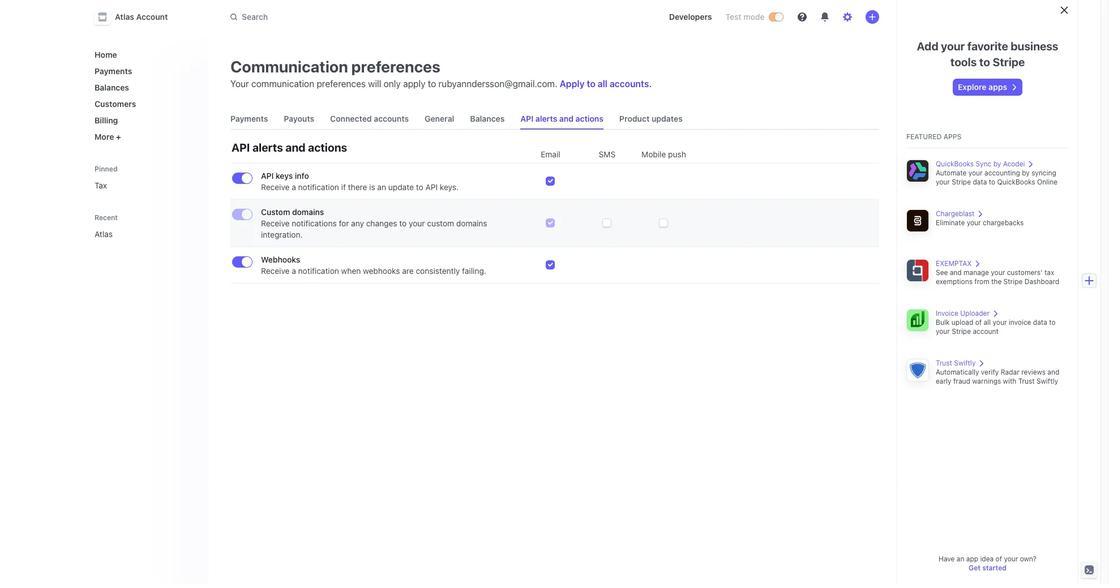 Task type: locate. For each thing, give the bounding box(es) containing it.
atlas down recent
[[95, 229, 113, 239]]

apps
[[989, 82, 1007, 92]]

1 vertical spatial api alerts and actions
[[232, 141, 347, 154]]

0 vertical spatial atlas
[[115, 12, 134, 22]]

atlas inside button
[[115, 12, 134, 22]]

trust inside automatically verify radar reviews and early fraud warnings with trust swiftly
[[1018, 377, 1035, 386]]

notification
[[298, 182, 339, 192], [298, 266, 339, 276]]

connected accounts
[[330, 114, 409, 123]]

1 vertical spatial of
[[996, 555, 1002, 563]]

radar
[[1001, 368, 1019, 376]]

0 vertical spatial an
[[377, 182, 386, 192]]

by down acodei
[[1022, 169, 1030, 177]]

all
[[598, 79, 607, 89], [984, 318, 991, 327]]

actions inside api alerts and actions link
[[576, 114, 603, 123]]

upload
[[952, 318, 973, 327]]

add
[[917, 40, 938, 53]]

apply
[[560, 79, 585, 89]]

0 vertical spatial of
[[975, 318, 982, 327]]

0 horizontal spatial an
[[377, 182, 386, 192]]

receive down webhooks
[[261, 266, 290, 276]]

0 horizontal spatial atlas
[[95, 229, 113, 239]]

stripe down upload
[[952, 327, 971, 336]]

1 a from the top
[[292, 182, 296, 192]]

0 horizontal spatial balances
[[95, 83, 129, 92]]

your
[[941, 40, 965, 53], [969, 169, 983, 177], [936, 178, 950, 186], [409, 219, 425, 228], [967, 219, 981, 227], [991, 268, 1005, 277], [993, 318, 1007, 327], [936, 327, 950, 336], [1004, 555, 1018, 563]]

balances down the rubyanndersson@gmail.com.
[[470, 114, 505, 123]]

an inside the api keys info receive a notification if there is an update to api keys.
[[377, 182, 386, 192]]

an left app
[[957, 555, 964, 563]]

2 notification from the top
[[298, 266, 339, 276]]

for
[[339, 219, 349, 228]]

to
[[979, 55, 990, 69], [428, 79, 436, 89], [587, 79, 595, 89], [989, 178, 995, 186], [416, 182, 423, 192], [399, 219, 407, 228], [1049, 318, 1056, 327]]

all inside bulk upload of all your invoice data to your stripe account
[[984, 318, 991, 327]]

there
[[348, 182, 367, 192]]

explore apps link
[[953, 79, 1022, 95]]

balances inside the core navigation links element
[[95, 83, 129, 92]]

atlas inside "link"
[[95, 229, 113, 239]]

1 vertical spatial all
[[984, 318, 991, 327]]

swiftly up automatically
[[954, 359, 976, 367]]

0 horizontal spatial payments
[[95, 66, 132, 76]]

1 vertical spatial quickbooks
[[997, 178, 1035, 186]]

1 horizontal spatial atlas
[[115, 12, 134, 22]]

0 vertical spatial notification
[[298, 182, 339, 192]]

stripe down 'customers''
[[1004, 277, 1023, 286]]

your up the
[[991, 268, 1005, 277]]

balances inside tab list
[[470, 114, 505, 123]]

eliminate your chargebacks
[[936, 219, 1024, 227]]

notifications
[[292, 219, 337, 228]]

1 horizontal spatial payments
[[230, 114, 268, 123]]

1 horizontal spatial of
[[996, 555, 1002, 563]]

payments link
[[90, 62, 199, 80], [226, 109, 273, 129]]

1 vertical spatial payments
[[230, 114, 268, 123]]

and down payouts link
[[285, 141, 305, 154]]

2 vertical spatial receive
[[261, 266, 290, 276]]

alerts up email
[[536, 114, 557, 123]]

1 horizontal spatial by
[[1022, 169, 1030, 177]]

fraud
[[953, 377, 970, 386]]

data down quickbooks sync by acodei
[[973, 178, 987, 186]]

balances link
[[90, 78, 199, 97], [466, 109, 509, 129]]

0 vertical spatial trust
[[936, 359, 952, 367]]

any
[[351, 219, 364, 228]]

an right is
[[377, 182, 386, 192]]

quickbooks sync by acodei
[[936, 160, 1025, 168]]

favorite
[[967, 40, 1008, 53]]

1 horizontal spatial domains
[[456, 219, 487, 228]]

data inside automate your accounting by syncing your stripe data to quickbooks online
[[973, 178, 987, 186]]

to inside the api keys info receive a notification if there is an update to api keys.
[[416, 182, 423, 192]]

0 horizontal spatial all
[[598, 79, 607, 89]]

domains up notifications
[[292, 207, 324, 217]]

balances link up billing link in the left of the page
[[90, 78, 199, 97]]

your inside custom domains receive notifications for any changes to your custom domains integration.
[[409, 219, 425, 228]]

by
[[993, 160, 1001, 168], [1022, 169, 1030, 177]]

communication
[[230, 57, 348, 76]]

and inside see and manage your customers' tax exemptions from the stripe dashboard
[[950, 268, 962, 277]]

3 receive from the top
[[261, 266, 290, 276]]

featured
[[906, 132, 942, 141]]

by up accounting
[[993, 160, 1001, 168]]

account
[[136, 12, 168, 22]]

notification inside 'webhooks receive a notification when webhooks are consistently failing.'
[[298, 266, 339, 276]]

1 vertical spatial receive
[[261, 219, 290, 228]]

1 vertical spatial balances
[[470, 114, 505, 123]]

your inside see and manage your customers' tax exemptions from the stripe dashboard
[[991, 268, 1005, 277]]

receive inside custom domains receive notifications for any changes to your custom domains integration.
[[261, 219, 290, 228]]

0 vertical spatial a
[[292, 182, 296, 192]]

swiftly down reviews
[[1037, 377, 1058, 386]]

0 horizontal spatial data
[[973, 178, 987, 186]]

of down uploader
[[975, 318, 982, 327]]

the
[[991, 277, 1002, 286]]

a down info
[[292, 182, 296, 192]]

invoice
[[936, 309, 958, 318]]

connected accounts link
[[326, 109, 413, 129]]

uploader
[[960, 309, 990, 318]]

0 vertical spatial alerts
[[536, 114, 557, 123]]

Search text field
[[224, 7, 543, 27]]

payments link down the your
[[226, 109, 273, 129]]

preferences up only
[[351, 57, 440, 76]]

payments down the your
[[230, 114, 268, 123]]

an
[[377, 182, 386, 192], [957, 555, 964, 563]]

1 vertical spatial a
[[292, 266, 296, 276]]

0 vertical spatial api alerts and actions
[[521, 114, 603, 123]]

data right invoice
[[1033, 318, 1047, 327]]

1 receive from the top
[[261, 182, 290, 192]]

1 vertical spatial trust
[[1018, 377, 1035, 386]]

product
[[619, 114, 650, 123]]

0 horizontal spatial balances link
[[90, 78, 199, 97]]

webhooks
[[261, 255, 300, 264]]

keys
[[276, 171, 293, 181]]

1 vertical spatial swiftly
[[1037, 377, 1058, 386]]

1 horizontal spatial balances
[[470, 114, 505, 123]]

1 vertical spatial domains
[[456, 219, 487, 228]]

notification down info
[[298, 182, 339, 192]]

1 vertical spatial alerts
[[252, 141, 283, 154]]

will
[[368, 79, 381, 89]]

all left the accounts.
[[598, 79, 607, 89]]

1 vertical spatial data
[[1033, 318, 1047, 327]]

consistently
[[416, 266, 460, 276]]

all up account on the bottom of the page
[[984, 318, 991, 327]]

1 horizontal spatial data
[[1033, 318, 1047, 327]]

1 vertical spatial actions
[[308, 141, 347, 154]]

0 vertical spatial preferences
[[351, 57, 440, 76]]

by inside automate your accounting by syncing your stripe data to quickbooks online
[[1022, 169, 1030, 177]]

balances link down the rubyanndersson@gmail.com.
[[466, 109, 509, 129]]

bulk upload of all your invoice data to your stripe account
[[936, 318, 1056, 336]]

and inside automatically verify radar reviews and early fraud warnings with trust swiftly
[[1048, 368, 1059, 376]]

0 vertical spatial actions
[[576, 114, 603, 123]]

core navigation links element
[[90, 45, 199, 146]]

trust down reviews
[[1018, 377, 1035, 386]]

balances up customers
[[95, 83, 129, 92]]

1 notification from the top
[[298, 182, 339, 192]]

exemptax image
[[906, 259, 929, 282]]

your left the custom
[[409, 219, 425, 228]]

home link
[[90, 45, 199, 64]]

1 horizontal spatial swiftly
[[1037, 377, 1058, 386]]

chargebacks
[[983, 219, 1024, 227]]

of up started
[[996, 555, 1002, 563]]

pinned
[[95, 165, 118, 173]]

quickbooks up 'automate'
[[936, 160, 974, 168]]

and
[[559, 114, 574, 123], [285, 141, 305, 154], [950, 268, 962, 277], [1048, 368, 1059, 376]]

your up tools
[[941, 40, 965, 53]]

0 vertical spatial receive
[[261, 182, 290, 192]]

1 horizontal spatial payments link
[[226, 109, 273, 129]]

1 horizontal spatial all
[[984, 318, 991, 327]]

stripe down 'automate'
[[952, 178, 971, 186]]

atlas account button
[[95, 9, 179, 25]]

more +
[[95, 132, 121, 142]]

0 horizontal spatial alerts
[[252, 141, 283, 154]]

0 horizontal spatial of
[[975, 318, 982, 327]]

your left own?
[[1004, 555, 1018, 563]]

domains right the custom
[[456, 219, 487, 228]]

email
[[541, 149, 560, 159]]

keys.
[[440, 182, 459, 192]]

stripe down "favorite"
[[993, 55, 1025, 69]]

atlas left account
[[115, 12, 134, 22]]

0 vertical spatial all
[[598, 79, 607, 89]]

1 vertical spatial balances link
[[466, 109, 509, 129]]

api alerts and actions link
[[516, 109, 608, 129]]

0 vertical spatial payments
[[95, 66, 132, 76]]

your down quickbooks sync by acodei
[[969, 169, 983, 177]]

a inside 'webhooks receive a notification when webhooks are consistently failing.'
[[292, 266, 296, 276]]

custom domains receive notifications for any changes to your custom domains integration.
[[261, 207, 487, 239]]

communication preferences your communication preferences will only apply to rubyanndersson@gmail.com. apply to all accounts.
[[230, 57, 652, 89]]

payments down home
[[95, 66, 132, 76]]

1 horizontal spatial trust
[[1018, 377, 1035, 386]]

account
[[973, 327, 999, 336]]

reviews
[[1021, 368, 1046, 376]]

api alerts and actions up keys
[[232, 141, 347, 154]]

receive down keys
[[261, 182, 290, 192]]

and up exemptions
[[950, 268, 962, 277]]

and right reviews
[[1048, 368, 1059, 376]]

swiftly
[[954, 359, 976, 367], [1037, 377, 1058, 386]]

alerts
[[536, 114, 557, 123], [252, 141, 283, 154]]

0 vertical spatial payments link
[[90, 62, 199, 80]]

quickbooks
[[936, 160, 974, 168], [997, 178, 1035, 186]]

sms
[[599, 149, 616, 159]]

api alerts and actions down apply
[[521, 114, 603, 123]]

preferences left 'will'
[[317, 79, 366, 89]]

0 vertical spatial quickbooks
[[936, 160, 974, 168]]

1 horizontal spatial an
[[957, 555, 964, 563]]

automate your accounting by syncing your stripe data to quickbooks online
[[936, 169, 1058, 186]]

1 vertical spatial atlas
[[95, 229, 113, 239]]

actions down connected
[[308, 141, 347, 154]]

tab list
[[226, 109, 879, 130]]

quickbooks inside automate your accounting by syncing your stripe data to quickbooks online
[[997, 178, 1035, 186]]

billing
[[95, 115, 118, 125]]

a down webhooks
[[292, 266, 296, 276]]

1 horizontal spatial quickbooks
[[997, 178, 1035, 186]]

0 vertical spatial data
[[973, 178, 987, 186]]

2 receive from the top
[[261, 219, 290, 228]]

trust up automatically
[[936, 359, 952, 367]]

receive down custom
[[261, 219, 290, 228]]

billing link
[[90, 111, 199, 130]]

quickbooks down accounting
[[997, 178, 1035, 186]]

0 vertical spatial balances
[[95, 83, 129, 92]]

swiftly inside automatically verify radar reviews and early fraud warnings with trust swiftly
[[1037, 377, 1058, 386]]

domains
[[292, 207, 324, 217], [456, 219, 487, 228]]

1 vertical spatial by
[[1022, 169, 1030, 177]]

actions down apply to all accounts. button
[[576, 114, 603, 123]]

0 vertical spatial swiftly
[[954, 359, 976, 367]]

0 horizontal spatial by
[[993, 160, 1001, 168]]

alerts up keys
[[252, 141, 283, 154]]

notification left when at the top of page
[[298, 266, 339, 276]]

1 horizontal spatial actions
[[576, 114, 603, 123]]

mode
[[743, 12, 765, 22]]

actions
[[576, 114, 603, 123], [308, 141, 347, 154]]

1 horizontal spatial alerts
[[536, 114, 557, 123]]

0 vertical spatial by
[[993, 160, 1001, 168]]

1 vertical spatial an
[[957, 555, 964, 563]]

0 horizontal spatial actions
[[308, 141, 347, 154]]

0 horizontal spatial quickbooks
[[936, 160, 974, 168]]

atlas
[[115, 12, 134, 22], [95, 229, 113, 239]]

1 vertical spatial notification
[[298, 266, 339, 276]]

payments link up customers link
[[90, 62, 199, 80]]

2 a from the top
[[292, 266, 296, 276]]

a
[[292, 182, 296, 192], [292, 266, 296, 276]]

receive
[[261, 182, 290, 192], [261, 219, 290, 228], [261, 266, 290, 276]]

balances
[[95, 83, 129, 92], [470, 114, 505, 123]]

api keys info receive a notification if there is an update to api keys.
[[261, 171, 459, 192]]

0 vertical spatial domains
[[292, 207, 324, 217]]



Task type: vqa. For each thing, say whether or not it's contained in the screenshot.
the method
no



Task type: describe. For each thing, give the bounding box(es) containing it.
quickbooks sync by acodei image
[[906, 160, 929, 182]]

failing.
[[462, 266, 486, 276]]

pin to navigation image
[[189, 230, 198, 239]]

to inside automate your accounting by syncing your stripe data to quickbooks online
[[989, 178, 995, 186]]

to inside add your favorite business tools to stripe
[[979, 55, 990, 69]]

receive inside the api keys info receive a notification if there is an update to api keys.
[[261, 182, 290, 192]]

webhooks
[[363, 266, 400, 276]]

data inside bulk upload of all your invoice data to your stripe account
[[1033, 318, 1047, 327]]

product updates
[[619, 114, 683, 123]]

of inside have an app idea of your own? get started
[[996, 555, 1002, 563]]

+
[[116, 132, 121, 142]]

see and manage your customers' tax exemptions from the stripe dashboard
[[936, 268, 1059, 286]]

app
[[966, 555, 978, 563]]

early
[[936, 377, 951, 386]]

help image
[[797, 12, 806, 22]]

own?
[[1020, 555, 1037, 563]]

product updates link
[[615, 109, 687, 129]]

customers link
[[90, 95, 199, 113]]

a inside the api keys info receive a notification if there is an update to api keys.
[[292, 182, 296, 192]]

your up account on the bottom of the page
[[993, 318, 1007, 327]]

1 horizontal spatial balances link
[[466, 109, 509, 129]]

0 horizontal spatial trust
[[936, 359, 952, 367]]

test
[[726, 12, 741, 22]]

mobile
[[642, 149, 666, 159]]

atlas for atlas
[[95, 229, 113, 239]]

0 horizontal spatial api alerts and actions
[[232, 141, 347, 154]]

stripe inside automate your accounting by syncing your stripe data to quickbooks online
[[952, 178, 971, 186]]

is
[[369, 182, 375, 192]]

pinned navigation links element
[[90, 160, 201, 195]]

info
[[295, 171, 309, 181]]

tax
[[1044, 268, 1054, 277]]

online
[[1037, 178, 1058, 186]]

developers
[[669, 12, 712, 22]]

an inside have an app idea of your own? get started
[[957, 555, 964, 563]]

webhooks receive a notification when webhooks are consistently failing.
[[261, 255, 486, 276]]

accounting
[[985, 169, 1020, 177]]

get started link
[[969, 564, 1007, 572]]

stripe inside add your favorite business tools to stripe
[[993, 55, 1025, 69]]

with
[[1003, 377, 1016, 386]]

automatically
[[936, 368, 979, 376]]

eliminate
[[936, 219, 965, 227]]

invoice uploader image
[[906, 309, 929, 332]]

payouts link
[[279, 109, 319, 129]]

from
[[975, 277, 989, 286]]

atlas for atlas account
[[115, 12, 134, 22]]

add your favorite business tools to stripe
[[917, 40, 1058, 69]]

of inside bulk upload of all your invoice data to your stripe account
[[975, 318, 982, 327]]

exemptax
[[936, 259, 972, 268]]

explore apps
[[958, 82, 1007, 92]]

to inside bulk upload of all your invoice data to your stripe account
[[1049, 318, 1056, 327]]

all inside communication preferences your communication preferences will only apply to rubyanndersson@gmail.com. apply to all accounts.
[[598, 79, 607, 89]]

automatically verify radar reviews and early fraud warnings with trust swiftly
[[936, 368, 1059, 386]]

updates
[[652, 114, 683, 123]]

your down chargeblast
[[967, 219, 981, 227]]

payments inside the core navigation links element
[[95, 66, 132, 76]]

explore
[[958, 82, 987, 92]]

settings image
[[843, 12, 852, 22]]

tools
[[950, 55, 977, 69]]

tax
[[95, 181, 107, 190]]

mobile push
[[642, 149, 686, 159]]

invoice
[[1009, 318, 1031, 327]]

rubyanndersson@gmail.com.
[[438, 79, 557, 89]]

acodei
[[1003, 160, 1025, 168]]

integration.
[[261, 230, 303, 239]]

syncing
[[1032, 169, 1056, 177]]

exemptions
[[936, 277, 973, 286]]

0 vertical spatial balances link
[[90, 78, 199, 97]]

atlas link
[[90, 225, 183, 243]]

home
[[95, 50, 117, 59]]

and down apply
[[559, 114, 574, 123]]

to inside custom domains receive notifications for any changes to your custom domains integration.
[[399, 219, 407, 228]]

api inside tab list
[[521, 114, 533, 123]]

sync
[[976, 160, 992, 168]]

customers'
[[1007, 268, 1043, 277]]

if
[[341, 182, 346, 192]]

verify
[[981, 368, 999, 376]]

receive inside 'webhooks receive a notification when webhooks are consistently failing.'
[[261, 266, 290, 276]]

warnings
[[972, 377, 1001, 386]]

when
[[341, 266, 361, 276]]

notification inside the api keys info receive a notification if there is an update to api keys.
[[298, 182, 339, 192]]

custom
[[427, 219, 454, 228]]

1 horizontal spatial api alerts and actions
[[521, 114, 603, 123]]

accounts.
[[610, 79, 652, 89]]

recent
[[95, 213, 118, 222]]

developers link
[[665, 8, 716, 26]]

general link
[[420, 109, 459, 129]]

1 vertical spatial payments link
[[226, 109, 273, 129]]

manage
[[964, 268, 989, 277]]

update
[[388, 182, 414, 192]]

1 vertical spatial preferences
[[317, 79, 366, 89]]

have
[[939, 555, 955, 563]]

your inside have an app idea of your own? get started
[[1004, 555, 1018, 563]]

custom
[[261, 207, 290, 217]]

invoice uploader
[[936, 309, 990, 318]]

your down bulk
[[936, 327, 950, 336]]

bulk
[[936, 318, 950, 327]]

0 horizontal spatial swiftly
[[954, 359, 976, 367]]

trust swiftly image
[[906, 359, 929, 382]]

0 horizontal spatial domains
[[292, 207, 324, 217]]

chargeblast image
[[906, 209, 929, 232]]

recent navigation links element
[[83, 208, 208, 243]]

have an app idea of your own? get started
[[939, 555, 1037, 572]]

see
[[936, 268, 948, 277]]

trust swiftly
[[936, 359, 976, 367]]

apps
[[944, 132, 962, 141]]

stripe inside see and manage your customers' tax exemptions from the stripe dashboard
[[1004, 277, 1023, 286]]

apply
[[403, 79, 426, 89]]

Search search field
[[224, 7, 543, 27]]

your down 'automate'
[[936, 178, 950, 186]]

chargeblast
[[936, 209, 975, 218]]

general
[[425, 114, 454, 123]]

search
[[242, 12, 268, 22]]

apply to all accounts. button
[[560, 79, 652, 89]]

are
[[402, 266, 414, 276]]

0 horizontal spatial payments link
[[90, 62, 199, 80]]

push
[[668, 149, 686, 159]]

tax link
[[90, 176, 199, 195]]

tab list containing payments
[[226, 109, 879, 130]]

atlas account
[[115, 12, 168, 22]]

accounts
[[374, 114, 409, 123]]

your inside add your favorite business tools to stripe
[[941, 40, 965, 53]]

idea
[[980, 555, 994, 563]]

customers
[[95, 99, 136, 109]]

stripe inside bulk upload of all your invoice data to your stripe account
[[952, 327, 971, 336]]

payouts
[[284, 114, 314, 123]]

automate
[[936, 169, 967, 177]]



